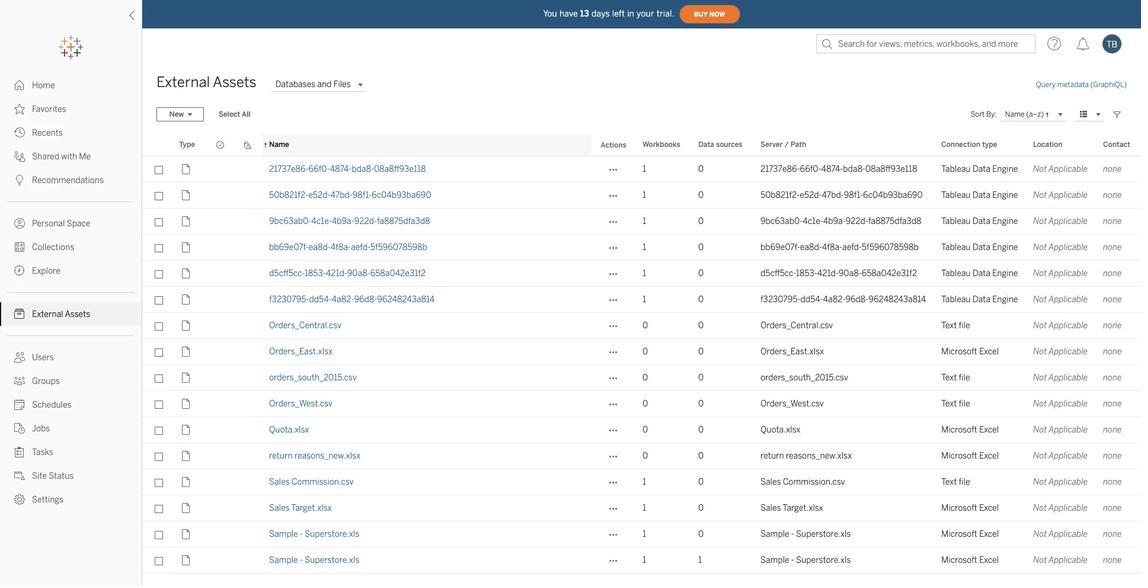 Task type: describe. For each thing, give the bounding box(es) containing it.
/
[[785, 141, 789, 149]]

1 fa8875dfa3d8 from the left
[[377, 216, 430, 227]]

2 quota.xlsx from the left
[[761, 425, 801, 435]]

2 fa8875dfa3d8 from the left
[[869, 216, 922, 227]]

list view image
[[1079, 109, 1089, 120]]

2 922d- from the left
[[846, 216, 869, 227]]

2 1853- from the left
[[796, 269, 818, 279]]

settings
[[32, 495, 64, 505]]

1 bb69e07f-ea8d-4f8a-aefd-5f596078598b from the left
[[269, 243, 427, 253]]

none for second row from the bottom
[[1104, 530, 1122, 540]]

data sources
[[699, 141, 743, 149]]

2 orders_south_2015.csv from the left
[[761, 373, 849, 383]]

1 4b9a- from the left
[[332, 216, 355, 227]]

navigation panel element
[[0, 36, 142, 512]]

none for row containing d5cff5cc-1853-421d-90a8-658a042e31f2
[[1104, 269, 1122, 279]]

return reasons_new.xlsx link
[[269, 451, 361, 461]]

row group containing 21737e86-66f0-4874-bda8-08a8ff93e118
[[142, 157, 1142, 574]]

2 47bd- from the left
[[822, 190, 844, 200]]

2 return from the left
[[761, 451, 784, 461]]

personal space
[[32, 219, 90, 229]]

2 dd54- from the left
[[801, 295, 823, 305]]

applicable for row containing quota.xlsx
[[1049, 425, 1088, 435]]

none for row containing return reasons_new.xlsx
[[1104, 451, 1122, 461]]

files
[[334, 79, 351, 90]]

9bc63ab0-4c1e-4b9a-922d-fa8875dfa3d8 link
[[269, 216, 430, 227]]

none for row containing bb69e07f-ea8d-4f8a-aefd-5f596078598b
[[1104, 243, 1122, 253]]

groups
[[32, 377, 60, 387]]

1 return reasons_new.xlsx from the left
[[269, 451, 361, 461]]

not applicable for row containing sales target.xlsx
[[1034, 503, 1088, 514]]

by text only_f5he34f image for settings
[[14, 495, 25, 505]]

2 ea8d- from the left
[[800, 243, 822, 253]]

sales target.xlsx link
[[269, 503, 332, 514]]

buy
[[694, 10, 708, 18]]

2 commission.csv from the left
[[783, 477, 845, 487]]

2 orders_west.csv from the left
[[761, 399, 824, 409]]

2 bb69e07f- from the left
[[761, 243, 800, 253]]

1 for the 9bc63ab0-4c1e-4b9a-922d-fa8875dfa3d8 link
[[643, 216, 646, 227]]

row containing orders_south_2015.csv
[[142, 365, 1142, 391]]

server / path
[[761, 141, 807, 149]]

1 9bc63ab0- from the left
[[269, 216, 311, 227]]

1 for sales commission.csv link
[[643, 477, 646, 487]]

type
[[179, 141, 195, 149]]

databases and files
[[275, 79, 351, 90]]

2 sales target.xlsx from the left
[[761, 503, 824, 514]]

select all
[[219, 110, 251, 119]]

not for row containing orders_central.csv
[[1034, 321, 1047, 331]]

2 658a042e31f2 from the left
[[862, 269, 917, 279]]

you have 13 days left in your trial.
[[543, 9, 675, 19]]

space
[[67, 219, 90, 229]]

explore
[[32, 266, 60, 276]]

applicable for row containing 9bc63ab0-4c1e-4b9a-922d-fa8875dfa3d8
[[1049, 216, 1088, 227]]

1 orders_west.csv from the left
[[269, 399, 333, 409]]

1 66f0- from the left
[[309, 164, 330, 174]]

sources
[[716, 141, 743, 149]]

external inside main navigation. press the up and down arrow keys to access links. element
[[32, 310, 63, 320]]

2 50b821f2-e52d-47bd-98f1-6c04b93ba690 from the left
[[761, 190, 923, 200]]

none for row containing orders_east.xlsx
[[1104, 347, 1122, 357]]

not applicable for row containing bb69e07f-ea8d-4f8a-aefd-5f596078598b
[[1034, 243, 1088, 253]]

row containing bb69e07f-ea8d-4f8a-aefd-5f596078598b
[[142, 235, 1142, 261]]

sample - superstore.xls link for 0
[[269, 530, 360, 540]]

not applicable for row containing return reasons_new.xlsx
[[1034, 451, 1088, 461]]

0 for 50b821f2-e52d-47bd-98f1-6c04b93ba690
[[699, 190, 704, 200]]

sort
[[971, 110, 985, 119]]

2 d5cff5cc-1853-421d-90a8-658a042e31f2 from the left
[[761, 269, 917, 279]]

2 66f0- from the left
[[800, 164, 822, 174]]

text file for orders_south_2015.csv
[[942, 373, 971, 383]]

1 08a8ff93e118 from the left
[[374, 164, 426, 174]]

file (tableau data engine) image for f3230795-
[[179, 293, 193, 307]]

site
[[32, 471, 47, 482]]

50b821f2-e52d-47bd-98f1-6c04b93ba690 link
[[269, 190, 431, 200]]

not for first row from the bottom
[[1034, 556, 1047, 566]]

external assets link
[[0, 302, 142, 326]]

1 orders_east.xlsx from the left
[[269, 347, 333, 357]]

by text only_f5he34f image for external assets
[[14, 309, 25, 320]]

excel for second row from the bottom
[[980, 530, 999, 540]]

(graphiql)
[[1091, 81, 1127, 89]]

me
[[79, 152, 91, 162]]

1 f3230795- from the left
[[269, 295, 309, 305]]

2 08a8ff93e118 from the left
[[866, 164, 918, 174]]

home
[[32, 81, 55, 91]]

sort by:
[[971, 110, 997, 119]]

now
[[710, 10, 726, 18]]

collections link
[[0, 235, 142, 259]]

2 4874- from the left
[[822, 164, 843, 174]]

1 target.xlsx from the left
[[291, 503, 332, 514]]

recents
[[32, 128, 63, 138]]

have
[[560, 9, 578, 19]]

text file for orders_central.csv
[[942, 321, 971, 331]]

1 9bc63ab0-4c1e-4b9a-922d-fa8875dfa3d8 from the left
[[269, 216, 430, 227]]

users
[[32, 353, 54, 363]]

by text only_f5he34f image for site status
[[14, 471, 25, 482]]

1 98f1- from the left
[[353, 190, 372, 200]]

server
[[761, 141, 783, 149]]

not applicable for row containing d5cff5cc-1853-421d-90a8-658a042e31f2
[[1034, 269, 1088, 279]]

not for row containing 9bc63ab0-4c1e-4b9a-922d-fa8875dfa3d8
[[1034, 216, 1047, 227]]

2 target.xlsx from the left
[[783, 503, 824, 514]]

text for sales commission.csv
[[942, 477, 957, 487]]

1 for d5cff5cc-1853-421d-90a8-658a042e31f2 link at the left top
[[643, 269, 646, 279]]

1 reasons_new.xlsx from the left
[[295, 451, 361, 461]]

1 commission.csv from the left
[[292, 477, 354, 487]]

connection type
[[942, 141, 998, 149]]

1 658a042e31f2 from the left
[[370, 269, 426, 279]]

1 96248243a814 from the left
[[377, 295, 435, 305]]

orders_central.csv link
[[269, 321, 342, 331]]

new
[[169, 110, 184, 119]]

microsoft for row containing return reasons_new.xlsx
[[942, 451, 978, 461]]

connection
[[942, 141, 981, 149]]

2 90a8- from the left
[[839, 269, 862, 279]]

16 row from the top
[[142, 548, 1142, 574]]

row containing sales target.xlsx
[[142, 496, 1142, 522]]

1 orders_central.csv from the left
[[269, 321, 342, 331]]

1 bda8- from the left
[[352, 164, 374, 174]]

2 e52d- from the left
[[800, 190, 822, 200]]

2 f3230795- from the left
[[761, 295, 801, 305]]

not for row containing orders_east.xlsx
[[1034, 347, 1047, 357]]

row containing 50b821f2-e52d-47bd-98f1-6c04b93ba690
[[142, 183, 1142, 209]]

1 d5cff5cc-1853-421d-90a8-658a042e31f2 from the left
[[269, 269, 426, 279]]

row containing quota.xlsx
[[142, 417, 1142, 444]]

buy now button
[[679, 5, 740, 24]]

orders_south_2015.csv link
[[269, 373, 357, 383]]

not applicable for row containing orders_east.xlsx
[[1034, 347, 1088, 357]]

select all button
[[211, 107, 258, 122]]

2 sales commission.csv from the left
[[761, 477, 845, 487]]

name for name
[[269, 141, 289, 149]]

2 d5cff5cc- from the left
[[761, 269, 796, 279]]

not applicable for row containing orders_west.csv
[[1034, 399, 1088, 409]]

none for row containing 50b821f2-e52d-47bd-98f1-6c04b93ba690
[[1104, 190, 1122, 200]]

not for row containing f3230795-dd54-4a82-96d8-96248243a814
[[1034, 295, 1047, 305]]

by text only_f5he34f image for home
[[14, 80, 25, 91]]

by text only_f5he34f image for tasks
[[14, 447, 25, 458]]

2 reasons_new.xlsx from the left
[[786, 451, 852, 461]]

microsoft excel for first row from the bottom
[[942, 556, 999, 566]]

2 98f1- from the left
[[844, 190, 864, 200]]

2 5f596078598b from the left
[[862, 243, 919, 253]]

1 ea8d- from the left
[[309, 243, 331, 253]]

file (tableau data engine) image for bb69e07f-
[[179, 240, 193, 255]]

microsoft excel for row containing sales target.xlsx
[[942, 503, 999, 514]]

query metadata (graphiql) link
[[1036, 81, 1127, 89]]

not applicable for row containing orders_south_2015.csv
[[1034, 373, 1088, 383]]

file (microsoft excel) image for sample - superstore.xls
[[179, 527, 193, 542]]

all
[[242, 110, 251, 119]]

1 4a82- from the left
[[332, 295, 354, 305]]

databases and files button
[[271, 77, 366, 92]]

days
[[592, 9, 610, 19]]

applicable for row containing bb69e07f-ea8d-4f8a-aefd-5f596078598b
[[1049, 243, 1088, 253]]

1 21737e86-66f0-4874-bda8-08a8ff93e118 from the left
[[269, 164, 426, 174]]

1 421d- from the left
[[326, 269, 347, 279]]

1 f3230795-dd54-4a82-96d8-96248243a814 from the left
[[269, 295, 435, 305]]

site status link
[[0, 464, 142, 488]]

you
[[543, 9, 557, 19]]

data for f3230795-dd54-4a82-96d8-96248243a814
[[973, 295, 991, 305]]

recommendations link
[[0, 168, 142, 192]]

jobs
[[32, 424, 50, 434]]

tableau for 96248243a814
[[942, 295, 971, 305]]

bb69e07f-ea8d-4f8a-aefd-5f596078598b link
[[269, 243, 427, 253]]

2 aefd- from the left
[[843, 243, 862, 253]]

not for row containing orders_south_2015.csv
[[1034, 373, 1047, 383]]

0 for quota.xlsx
[[699, 425, 704, 435]]

1 50b821f2-e52d-47bd-98f1-6c04b93ba690 from the left
[[269, 190, 431, 200]]

f3230795-dd54-4a82-96d8-96248243a814 link
[[269, 295, 435, 305]]

favorites link
[[0, 97, 142, 121]]

none for row containing f3230795-dd54-4a82-96d8-96248243a814
[[1104, 295, 1122, 305]]

excel for row containing sales target.xlsx
[[980, 503, 999, 514]]

0 for d5cff5cc-1853-421d-90a8-658a042e31f2
[[699, 269, 704, 279]]

quota.xlsx link
[[269, 425, 309, 435]]

applicable for row containing sales commission.csv
[[1049, 477, 1088, 487]]

not for row containing d5cff5cc-1853-421d-90a8-658a042e31f2
[[1034, 269, 1047, 279]]

1 for sample - superstore.xls link for 1
[[643, 556, 646, 566]]

1 5f596078598b from the left
[[371, 243, 427, 253]]

data for d5cff5cc-1853-421d-90a8-658a042e31f2
[[973, 269, 991, 279]]

groups link
[[0, 369, 142, 393]]

1 aefd- from the left
[[351, 243, 371, 253]]

2 9bc63ab0- from the left
[[761, 216, 803, 227]]

settings link
[[0, 488, 142, 512]]

0 for sales target.xlsx
[[699, 503, 704, 514]]

engine for 658a042e31f2
[[993, 269, 1018, 279]]

1 for 21737e86-66f0-4874-bda8-08a8ff93e118 'link'
[[643, 164, 646, 174]]

2 21737e86-66f0-4874-bda8-08a8ff93e118 from the left
[[761, 164, 918, 174]]

2 4b9a- from the left
[[824, 216, 846, 227]]

15 row from the top
[[142, 522, 1142, 548]]

2 9bc63ab0-4c1e-4b9a-922d-fa8875dfa3d8 from the left
[[761, 216, 922, 227]]

1 4c1e- from the left
[[311, 216, 332, 227]]

text for orders_central.csv
[[942, 321, 957, 331]]

query
[[1036, 81, 1056, 89]]

tableau data engine for 50b821f2-e52d-47bd-98f1-6c04b93ba690
[[942, 190, 1018, 200]]

engine for fa8875dfa3d8
[[993, 216, 1018, 227]]

none for row containing orders_south_2015.csv
[[1104, 373, 1122, 383]]

sales commission.csv link
[[269, 477, 354, 487]]

text for orders_south_2015.csv
[[942, 373, 957, 383]]

1 4874- from the left
[[330, 164, 352, 174]]

collections
[[32, 243, 74, 253]]

2 orders_central.csv from the left
[[761, 321, 833, 331]]

applicable for row containing f3230795-dd54-4a82-96d8-96248243a814
[[1049, 295, 1088, 305]]

1 sales target.xlsx from the left
[[269, 503, 332, 514]]

2 4c1e- from the left
[[803, 216, 824, 227]]

tableau data engine for 21737e86-66f0-4874-bda8-08a8ff93e118
[[942, 164, 1018, 174]]

1 return from the left
[[269, 451, 293, 461]]

(a–z)
[[1027, 110, 1044, 118]]

file (text file) image for orders_west.csv
[[179, 397, 193, 411]]

main navigation. press the up and down arrow keys to access links. element
[[0, 74, 142, 512]]

tableau data engine for d5cff5cc-1853-421d-90a8-658a042e31f2
[[942, 269, 1018, 279]]

microsoft excel for row containing quota.xlsx
[[942, 425, 999, 435]]

row containing orders_east.xlsx
[[142, 339, 1142, 365]]

shared with me link
[[0, 145, 142, 168]]

1 922d- from the left
[[354, 216, 377, 227]]

explore link
[[0, 259, 142, 283]]

your
[[637, 9, 654, 19]]

microsoft for row containing orders_east.xlsx
[[942, 347, 978, 357]]

location
[[1034, 141, 1063, 149]]

1 dd54- from the left
[[309, 295, 332, 305]]

query metadata (graphiql)
[[1036, 81, 1127, 89]]

2 21737e86- from the left
[[761, 164, 800, 174]]

type
[[983, 141, 998, 149]]

not applicable for first row from the bottom
[[1034, 556, 1088, 566]]

microsoft for first row from the bottom
[[942, 556, 978, 566]]

by:
[[987, 110, 997, 119]]

1 bb69e07f- from the left
[[269, 243, 309, 253]]

applicable for row containing 21737e86-66f0-4874-bda8-08a8ff93e118
[[1049, 164, 1088, 174]]

2 orders_east.xlsx from the left
[[761, 347, 824, 357]]

not applicable for row containing quota.xlsx
[[1034, 425, 1088, 435]]

by text only_f5he34f image for shared with me
[[14, 151, 25, 162]]

not for row containing return reasons_new.xlsx
[[1034, 451, 1047, 461]]

in
[[628, 9, 635, 19]]

1 sales commission.csv from the left
[[269, 477, 354, 487]]

2 bda8- from the left
[[843, 164, 866, 174]]

file (microsoft excel) image for sales target.xlsx
[[179, 501, 193, 516]]

not for row containing 21737e86-66f0-4874-bda8-08a8ff93e118
[[1034, 164, 1047, 174]]

1 96d8- from the left
[[354, 295, 377, 305]]



Task type: vqa. For each thing, say whether or not it's contained in the screenshot.
West, Region. Press Space to toggle selection. Press Escape to go back to the left margin. Use arrow keys to navigate headers TEXT BOX
no



Task type: locate. For each thing, give the bounding box(es) containing it.
0 horizontal spatial e52d-
[[308, 190, 331, 200]]

1 horizontal spatial commission.csv
[[783, 477, 845, 487]]

assets inside main navigation. press the up and down arrow keys to access links. element
[[65, 310, 90, 320]]

not for row containing orders_west.csv
[[1034, 399, 1047, 409]]

by text only_f5he34f image inside jobs link
[[14, 423, 25, 434]]

by text only_f5he34f image left site
[[14, 471, 25, 482]]

by text only_f5he34f image inside external assets link
[[14, 309, 25, 320]]

not applicable for row containing orders_central.csv
[[1034, 321, 1088, 331]]

0 horizontal spatial orders_central.csv
[[269, 321, 342, 331]]

1 orders_south_2015.csv from the left
[[269, 373, 357, 383]]

0 horizontal spatial 47bd-
[[331, 190, 353, 200]]

1 horizontal spatial external
[[157, 74, 210, 91]]

13 applicable from the top
[[1049, 477, 1088, 487]]

by text only_f5he34f image inside recommendations link
[[14, 175, 25, 186]]

applicable for second row from the bottom
[[1049, 530, 1088, 540]]

1 vertical spatial file (tableau data engine) image
[[179, 267, 193, 281]]

66f0- up 50b821f2-e52d-47bd-98f1-6c04b93ba690 link
[[309, 164, 330, 174]]

0 horizontal spatial assets
[[65, 310, 90, 320]]

target.xlsx
[[291, 503, 332, 514], [783, 503, 824, 514]]

sample - superstore.xls link for 1
[[269, 556, 360, 566]]

1 horizontal spatial 4f8a-
[[822, 243, 843, 253]]

commission.csv
[[292, 477, 354, 487], [783, 477, 845, 487]]

1 90a8- from the left
[[347, 269, 370, 279]]

1 horizontal spatial 4874-
[[822, 164, 843, 174]]

microsoft excel for second row from the bottom
[[942, 530, 999, 540]]

1 horizontal spatial orders_south_2015.csv
[[761, 373, 849, 383]]

external assets up users link
[[32, 310, 90, 320]]

1 horizontal spatial d5cff5cc-1853-421d-90a8-658a042e31f2
[[761, 269, 917, 279]]

by text only_f5he34f image inside collections "link"
[[14, 242, 25, 253]]

shared with me
[[32, 152, 91, 162]]

reasons_new.xlsx
[[295, 451, 361, 461], [786, 451, 852, 461]]

0 horizontal spatial quota.xlsx
[[269, 425, 309, 435]]

0 horizontal spatial sales commission.csv
[[269, 477, 354, 487]]

3 microsoft from the top
[[942, 451, 978, 461]]

excel for row containing quota.xlsx
[[980, 425, 999, 435]]

1 for 50b821f2-e52d-47bd-98f1-6c04b93ba690 link
[[643, 190, 646, 200]]

by text only_f5he34f image inside home link
[[14, 80, 25, 91]]

0 horizontal spatial return
[[269, 451, 293, 461]]

0 horizontal spatial return reasons_new.xlsx
[[269, 451, 361, 461]]

9 none from the top
[[1104, 373, 1122, 383]]

6 not applicable from the top
[[1034, 295, 1088, 305]]

0 horizontal spatial 4b9a-
[[332, 216, 355, 227]]

16 none from the top
[[1104, 556, 1122, 566]]

buy now
[[694, 10, 726, 18]]

actions
[[601, 141, 627, 149]]

0 horizontal spatial 1853-
[[305, 269, 326, 279]]

66f0-
[[309, 164, 330, 174], [800, 164, 822, 174]]

1 horizontal spatial 9bc63ab0-
[[761, 216, 803, 227]]

7 not from the top
[[1034, 321, 1047, 331]]

12 not applicable from the top
[[1034, 451, 1088, 461]]

1 horizontal spatial d5cff5cc-
[[761, 269, 796, 279]]

none for row containing 9bc63ab0-4c1e-4b9a-922d-fa8875dfa3d8
[[1104, 216, 1122, 227]]

bb69e07f-
[[269, 243, 309, 253], [761, 243, 800, 253]]

2 file (text file) image from the top
[[179, 397, 193, 411]]

7 none from the top
[[1104, 321, 1122, 331]]

not for row containing sales target.xlsx
[[1034, 503, 1047, 514]]

orders_east.xlsx
[[269, 347, 333, 357], [761, 347, 824, 357]]

orders_east.xlsx link
[[269, 347, 333, 357]]

assets
[[213, 74, 257, 91], [65, 310, 90, 320]]

orders_central.csv
[[269, 321, 342, 331], [761, 321, 833, 331]]

e52d-
[[308, 190, 331, 200], [800, 190, 822, 200]]

tableau data engine for bb69e07f-ea8d-4f8a-aefd-5f596078598b
[[942, 243, 1018, 253]]

by text only_f5he34f image for recents
[[14, 128, 25, 138]]

50b821f2-
[[269, 190, 308, 200], [761, 190, 800, 200]]

1 horizontal spatial quota.xlsx
[[761, 425, 801, 435]]

0 horizontal spatial bb69e07f-ea8d-4f8a-aefd-5f596078598b
[[269, 243, 427, 253]]

0 horizontal spatial 421d-
[[326, 269, 347, 279]]

6c04b93ba690
[[372, 190, 431, 200], [863, 190, 923, 200]]

sample - superstore.xls
[[269, 530, 360, 540], [761, 530, 851, 540], [269, 556, 360, 566], [761, 556, 851, 566]]

1 vertical spatial external assets
[[32, 310, 90, 320]]

favorites
[[32, 104, 66, 114]]

schedules link
[[0, 393, 142, 417]]

9bc63ab0-4c1e-4b9a-922d-fa8875dfa3d8
[[269, 216, 430, 227], [761, 216, 922, 227]]

16 applicable from the top
[[1049, 556, 1088, 566]]

schedules
[[32, 400, 71, 410]]

by text only_f5he34f image for explore
[[14, 266, 25, 276]]

none for first row from the bottom
[[1104, 556, 1122, 566]]

2 return reasons_new.xlsx from the left
[[761, 451, 852, 461]]

personal
[[32, 219, 65, 229]]

by text only_f5he34f image inside explore "link"
[[14, 266, 25, 276]]

row containing return reasons_new.xlsx
[[142, 444, 1142, 470]]

0 horizontal spatial 98f1-
[[353, 190, 372, 200]]

0 horizontal spatial aefd-
[[351, 243, 371, 253]]

6 tableau from the top
[[942, 295, 971, 305]]

90a8-
[[347, 269, 370, 279], [839, 269, 862, 279]]

13 not applicable from the top
[[1034, 477, 1088, 487]]

external down the explore
[[32, 310, 63, 320]]

sales target.xlsx
[[269, 503, 332, 514], [761, 503, 824, 514]]

recents link
[[0, 121, 142, 145]]

1 by text only_f5he34f image from the top
[[14, 104, 25, 114]]

by text only_f5he34f image inside users link
[[14, 352, 25, 363]]

shared
[[32, 152, 59, 162]]

by text only_f5he34f image left the tasks
[[14, 447, 25, 458]]

not applicable for second row from the bottom
[[1034, 530, 1088, 540]]

recommendations
[[32, 176, 104, 186]]

by text only_f5he34f image left recommendations
[[14, 175, 25, 186]]

0 horizontal spatial d5cff5cc-
[[269, 269, 305, 279]]

assets up users link
[[65, 310, 90, 320]]

13 not from the top
[[1034, 477, 1047, 487]]

9 applicable from the top
[[1049, 373, 1088, 383]]

0 horizontal spatial 90a8-
[[347, 269, 370, 279]]

by text only_f5he34f image left the explore
[[14, 266, 25, 276]]

file (microsoft excel) image
[[179, 345, 193, 359], [179, 423, 193, 437], [179, 501, 193, 516], [179, 527, 193, 542]]

by text only_f5he34f image left recents
[[14, 128, 25, 138]]

databases
[[275, 79, 316, 90]]

1 horizontal spatial f3230795-
[[761, 295, 801, 305]]

0 for f3230795-dd54-4a82-96d8-96248243a814
[[699, 295, 704, 305]]

1 horizontal spatial 21737e86-66f0-4874-bda8-08a8ff93e118
[[761, 164, 918, 174]]

site status
[[32, 471, 74, 482]]

1 e52d- from the left
[[308, 190, 331, 200]]

return
[[269, 451, 293, 461], [761, 451, 784, 461]]

4b9a-
[[332, 216, 355, 227], [824, 216, 846, 227]]

1 text from the top
[[942, 321, 957, 331]]

0 horizontal spatial target.xlsx
[[291, 503, 332, 514]]

grid containing 21737e86-66f0-4874-bda8-08a8ff93e118
[[142, 134, 1142, 587]]

status
[[49, 471, 74, 482]]

1 text file from the top
[[942, 321, 971, 331]]

0 for 9bc63ab0-4c1e-4b9a-922d-fa8875dfa3d8
[[699, 216, 704, 227]]

1 horizontal spatial 5f596078598b
[[862, 243, 919, 253]]

1 6c04b93ba690 from the left
[[372, 190, 431, 200]]

66f0- down path at the top right
[[800, 164, 822, 174]]

assets up select all button
[[213, 74, 257, 91]]

file for orders_west.csv
[[959, 399, 971, 409]]

excel
[[980, 347, 999, 357], [980, 425, 999, 435], [980, 451, 999, 461], [980, 503, 999, 514], [980, 530, 999, 540], [980, 556, 999, 566]]

row containing 9bc63ab0-4c1e-4b9a-922d-fa8875dfa3d8
[[142, 209, 1142, 235]]

by text only_f5he34f image left jobs
[[14, 423, 25, 434]]

by text only_f5he34f image for personal space
[[14, 218, 25, 229]]

1 quota.xlsx from the left
[[269, 425, 309, 435]]

0 for orders_south_2015.csv
[[699, 373, 704, 383]]

21737e86-66f0-4874-bda8-08a8ff93e118 up 50b821f2-e52d-47bd-98f1-6c04b93ba690 link
[[269, 164, 426, 174]]

0 horizontal spatial orders_east.xlsx
[[269, 347, 333, 357]]

left
[[612, 9, 625, 19]]

4c1e-
[[311, 216, 332, 227], [803, 216, 824, 227]]

tableau data engine for f3230795-dd54-4a82-96d8-96248243a814
[[942, 295, 1018, 305]]

microsoft for row containing sales target.xlsx
[[942, 503, 978, 514]]

4 by text only_f5he34f image from the top
[[14, 242, 25, 253]]

0 horizontal spatial 6c04b93ba690
[[372, 190, 431, 200]]

tableau for 08a8ff93e118
[[942, 164, 971, 174]]

1 4f8a- from the left
[[331, 243, 351, 253]]

none for row containing 21737e86-66f0-4874-bda8-08a8ff93e118
[[1104, 164, 1122, 174]]

by text only_f5he34f image inside "favorites" link
[[14, 104, 25, 114]]

0 horizontal spatial 50b821f2-e52d-47bd-98f1-6c04b93ba690
[[269, 190, 431, 200]]

return reasons_new.xlsx
[[269, 451, 361, 461], [761, 451, 852, 461]]

not applicable for row containing f3230795-dd54-4a82-96d8-96248243a814
[[1034, 295, 1088, 305]]

2 4a82- from the left
[[823, 295, 846, 305]]

not for row containing quota.xlsx
[[1034, 425, 1047, 435]]

0 horizontal spatial 5f596078598b
[[371, 243, 427, 253]]

row containing sales commission.csv
[[142, 470, 1142, 496]]

file (text file) image
[[179, 319, 193, 333], [179, 397, 193, 411]]

tasks
[[32, 448, 53, 458]]

f3230795-
[[269, 295, 309, 305], [761, 295, 801, 305]]

workbooks
[[643, 141, 681, 149]]

8 row from the top
[[142, 339, 1142, 365]]

2 4f8a- from the left
[[822, 243, 843, 253]]

file (microsoft excel) image for return
[[179, 449, 193, 463]]

0 horizontal spatial f3230795-
[[269, 295, 309, 305]]

0 vertical spatial file (text file) image
[[179, 371, 193, 385]]

by text only_f5he34f image for favorites
[[14, 104, 25, 114]]

f3230795-dd54-4a82-96d8-96248243a814
[[269, 295, 435, 305], [761, 295, 926, 305]]

0 horizontal spatial external assets
[[32, 310, 90, 320]]

1 row from the top
[[142, 157, 1142, 183]]

4 text from the top
[[942, 477, 957, 487]]

5 not from the top
[[1034, 269, 1047, 279]]

1 horizontal spatial assets
[[213, 74, 257, 91]]

3 by text only_f5he34f image from the top
[[14, 218, 25, 229]]

2 96248243a814 from the left
[[869, 295, 926, 305]]

tableau for 5f596078598b
[[942, 243, 971, 253]]

0 horizontal spatial name
[[269, 141, 289, 149]]

0 for return reasons_new.xlsx
[[699, 451, 704, 461]]

6 by text only_f5he34f image from the top
[[14, 376, 25, 387]]

1 horizontal spatial 9bc63ab0-4c1e-4b9a-922d-fa8875dfa3d8
[[761, 216, 922, 227]]

by text only_f5he34f image left the home
[[14, 80, 25, 91]]

sample - superstore.xls link
[[269, 530, 360, 540], [269, 556, 360, 566]]

0 horizontal spatial 66f0-
[[309, 164, 330, 174]]

13
[[580, 9, 589, 19]]

cell
[[206, 157, 234, 183], [234, 157, 262, 183], [206, 183, 234, 209], [234, 183, 262, 209], [206, 209, 234, 235], [234, 209, 262, 235], [206, 235, 234, 261], [234, 235, 262, 261], [206, 261, 234, 287], [234, 261, 262, 287], [206, 287, 234, 313], [234, 287, 262, 313], [206, 313, 234, 339], [234, 313, 262, 339], [206, 339, 234, 365], [234, 339, 262, 365], [206, 365, 234, 391], [234, 365, 262, 391], [206, 391, 234, 417], [234, 391, 262, 417], [206, 417, 234, 444], [234, 417, 262, 444], [206, 444, 234, 470], [234, 444, 262, 470], [206, 470, 234, 496], [234, 470, 262, 496], [206, 496, 234, 522], [234, 496, 262, 522], [206, 522, 234, 548], [234, 522, 262, 548], [206, 548, 234, 574], [234, 548, 262, 574]]

row containing 21737e86-66f0-4874-bda8-08a8ff93e118
[[142, 157, 1142, 183]]

0 for 21737e86-66f0-4874-bda8-08a8ff93e118
[[699, 164, 704, 174]]

7 not applicable from the top
[[1034, 321, 1088, 331]]

data for 9bc63ab0-4c1e-4b9a-922d-fa8875dfa3d8
[[973, 216, 991, 227]]

and
[[317, 79, 332, 90]]

e52d- down path at the top right
[[800, 190, 822, 200]]

0 horizontal spatial f3230795-dd54-4a82-96d8-96248243a814
[[269, 295, 435, 305]]

0 horizontal spatial ea8d-
[[309, 243, 331, 253]]

2 50b821f2- from the left
[[761, 190, 800, 200]]

0 horizontal spatial 922d-
[[354, 216, 377, 227]]

47bd-
[[331, 190, 353, 200], [822, 190, 844, 200]]

0 horizontal spatial 08a8ff93e118
[[374, 164, 426, 174]]

3 applicable from the top
[[1049, 216, 1088, 227]]

sales
[[269, 477, 290, 487], [761, 477, 781, 487], [269, 503, 290, 514], [761, 503, 781, 514]]

2 microsoft excel from the top
[[942, 425, 999, 435]]

by text only_f5he34f image inside the groups link
[[14, 376, 25, 387]]

11 row from the top
[[142, 417, 1142, 444]]

1 for f3230795-dd54-4a82-96d8-96248243a814 link
[[643, 295, 646, 305]]

Search for views, metrics, workbooks, and more text field
[[817, 34, 1036, 53]]

2 applicable from the top
[[1049, 190, 1088, 200]]

file
[[959, 321, 971, 331], [959, 373, 971, 383], [959, 399, 971, 409], [959, 477, 971, 487]]

tableau data engine
[[942, 164, 1018, 174], [942, 190, 1018, 200], [942, 216, 1018, 227], [942, 243, 1018, 253], [942, 269, 1018, 279], [942, 295, 1018, 305]]

1 horizontal spatial 6c04b93ba690
[[863, 190, 923, 200]]

0 for orders_east.xlsx
[[699, 347, 704, 357]]

1 horizontal spatial 4b9a-
[[824, 216, 846, 227]]

engine for 5f596078598b
[[993, 243, 1018, 253]]

1 horizontal spatial e52d-
[[800, 190, 822, 200]]

1 horizontal spatial 922d-
[[846, 216, 869, 227]]

file (text file) image for sales commission.csv
[[179, 475, 193, 490]]

by text only_f5he34f image inside site status link
[[14, 471, 25, 482]]

row containing d5cff5cc-1853-421d-90a8-658a042e31f2
[[142, 261, 1142, 287]]

orders_west.csv link
[[269, 399, 333, 409]]

file (tableau data engine) image
[[179, 240, 193, 255], [179, 267, 193, 281]]

1 50b821f2- from the left
[[269, 190, 308, 200]]

0 horizontal spatial 50b821f2-
[[269, 190, 308, 200]]

6 excel from the top
[[980, 556, 999, 566]]

by text only_f5he34f image inside settings "link"
[[14, 495, 25, 505]]

14 none from the top
[[1104, 503, 1122, 514]]

1 horizontal spatial orders_central.csv
[[761, 321, 833, 331]]

select
[[219, 110, 240, 119]]

applicable for row containing sales target.xlsx
[[1049, 503, 1088, 514]]

1 horizontal spatial 08a8ff93e118
[[866, 164, 918, 174]]

12 none from the top
[[1104, 451, 1122, 461]]

0 horizontal spatial 4a82-
[[332, 295, 354, 305]]

external up new popup button
[[157, 74, 210, 91]]

10 row from the top
[[142, 391, 1142, 417]]

2 f3230795-dd54-4a82-96d8-96248243a814 from the left
[[761, 295, 926, 305]]

-
[[300, 530, 303, 540], [792, 530, 795, 540], [300, 556, 303, 566], [792, 556, 795, 566]]

name (a–z) button
[[1001, 107, 1067, 122]]

1 vertical spatial sample - superstore.xls link
[[269, 556, 360, 566]]

2 bb69e07f-ea8d-4f8a-aefd-5f596078598b from the left
[[761, 243, 919, 253]]

by text only_f5he34f image for users
[[14, 352, 25, 363]]

row group
[[142, 157, 1142, 574]]

1 horizontal spatial orders_east.xlsx
[[761, 347, 824, 357]]

microsoft excel for row containing orders_east.xlsx
[[942, 347, 999, 357]]

name inside name (a–z) popup button
[[1005, 110, 1025, 118]]

by text only_f5he34f image
[[14, 104, 25, 114], [14, 151, 25, 162], [14, 218, 25, 229], [14, 242, 25, 253], [14, 309, 25, 320], [14, 400, 25, 410]]

98f1-
[[353, 190, 372, 200], [844, 190, 864, 200]]

row containing orders_west.csv
[[142, 391, 1142, 417]]

file (text file) image
[[179, 371, 193, 385], [179, 475, 193, 490]]

4a82-
[[332, 295, 354, 305], [823, 295, 846, 305]]

0 horizontal spatial bda8-
[[352, 164, 374, 174]]

10 applicable from the top
[[1049, 399, 1088, 409]]

0 vertical spatial file (tableau data engine) image
[[179, 240, 193, 255]]

file (tableau data engine) image for d5cff5cc-
[[179, 267, 193, 281]]

0 horizontal spatial 96d8-
[[354, 295, 377, 305]]

data for bb69e07f-ea8d-4f8a-aefd-5f596078598b
[[973, 243, 991, 253]]

1 for bb69e07f-ea8d-4f8a-aefd-5f596078598b link
[[643, 243, 646, 253]]

text for orders_west.csv
[[942, 399, 957, 409]]

orders_west.csv
[[269, 399, 333, 409], [761, 399, 824, 409]]

file (tableau data engine) image
[[179, 162, 193, 176], [179, 188, 193, 203], [179, 214, 193, 229], [179, 293, 193, 307]]

1 horizontal spatial bb69e07f-
[[761, 243, 800, 253]]

1 vertical spatial file (text file) image
[[179, 397, 193, 411]]

1 horizontal spatial sales target.xlsx
[[761, 503, 824, 514]]

by text only_f5he34f image for collections
[[14, 242, 25, 253]]

file (microsoft excel) image for quota.xlsx
[[179, 423, 193, 437]]

0 vertical spatial external
[[157, 74, 210, 91]]

none for row containing quota.xlsx
[[1104, 425, 1122, 435]]

0 for orders_west.csv
[[699, 399, 704, 409]]

1 vertical spatial assets
[[65, 310, 90, 320]]

21737e86-66f0-4874-bda8-08a8ff93e118 link
[[269, 164, 426, 174]]

file for orders_central.csv
[[959, 321, 971, 331]]

bb69e07f-ea8d-4f8a-aefd-5f596078598b
[[269, 243, 427, 253], [761, 243, 919, 253]]

external assets inside main navigation. press the up and down arrow keys to access links. element
[[32, 310, 90, 320]]

e52d- down 21737e86-66f0-4874-bda8-08a8ff93e118 'link'
[[308, 190, 331, 200]]

with
[[61, 152, 77, 162]]

21737e86-66f0-4874-bda8-08a8ff93e118 down path at the top right
[[761, 164, 918, 174]]

421d-
[[326, 269, 347, 279], [818, 269, 839, 279]]

0 horizontal spatial commission.csv
[[292, 477, 354, 487]]

tableau
[[942, 164, 971, 174], [942, 190, 971, 200], [942, 216, 971, 227], [942, 243, 971, 253], [942, 269, 971, 279], [942, 295, 971, 305]]

by text only_f5he34f image left groups
[[14, 376, 25, 387]]

1 horizontal spatial return reasons_new.xlsx
[[761, 451, 852, 461]]

15 none from the top
[[1104, 530, 1122, 540]]

1 horizontal spatial 4c1e-
[[803, 216, 824, 227]]

1 horizontal spatial target.xlsx
[[783, 503, 824, 514]]

by text only_f5he34f image for groups
[[14, 376, 25, 387]]

microsoft for second row from the bottom
[[942, 530, 978, 540]]

2 not applicable from the top
[[1034, 190, 1088, 200]]

contact
[[1104, 141, 1131, 149]]

file (microsoft excel) image
[[179, 449, 193, 463], [179, 554, 193, 568]]

tasks link
[[0, 441, 142, 464]]

file for sales commission.csv
[[959, 477, 971, 487]]

3 not applicable from the top
[[1034, 216, 1088, 227]]

8 by text only_f5he34f image from the top
[[14, 447, 25, 458]]

1 horizontal spatial bda8-
[[843, 164, 866, 174]]

1 d5cff5cc- from the left
[[269, 269, 305, 279]]

d5cff5cc-1853-421d-90a8-658a042e31f2
[[269, 269, 426, 279], [761, 269, 917, 279]]

row
[[142, 157, 1142, 183], [142, 183, 1142, 209], [142, 209, 1142, 235], [142, 235, 1142, 261], [142, 261, 1142, 287], [142, 287, 1142, 313], [142, 313, 1142, 339], [142, 339, 1142, 365], [142, 365, 1142, 391], [142, 391, 1142, 417], [142, 417, 1142, 444], [142, 444, 1142, 470], [142, 470, 1142, 496], [142, 496, 1142, 522], [142, 522, 1142, 548], [142, 548, 1142, 574]]

metadata
[[1058, 81, 1089, 89]]

1 vertical spatial file (text file) image
[[179, 475, 193, 490]]

1 21737e86- from the left
[[269, 164, 309, 174]]

text
[[942, 321, 957, 331], [942, 373, 957, 383], [942, 399, 957, 409], [942, 477, 957, 487]]

personal space link
[[0, 212, 142, 235]]

name
[[1005, 110, 1025, 118], [269, 141, 289, 149]]

0 horizontal spatial sales target.xlsx
[[269, 503, 332, 514]]

5 by text only_f5he34f image from the top
[[14, 309, 25, 320]]

2 96d8- from the left
[[846, 295, 869, 305]]

1 horizontal spatial 1853-
[[796, 269, 818, 279]]

users link
[[0, 346, 142, 369]]

3 engine from the top
[[993, 216, 1018, 227]]

row containing orders_central.csv
[[142, 313, 1142, 339]]

0 horizontal spatial 4c1e-
[[311, 216, 332, 227]]

by text only_f5he34f image for jobs
[[14, 423, 25, 434]]

0 horizontal spatial reasons_new.xlsx
[[295, 451, 361, 461]]

5 microsoft excel from the top
[[942, 530, 999, 540]]

file (microsoft excel) image for orders_east.xlsx
[[179, 345, 193, 359]]

excel for row containing return reasons_new.xlsx
[[980, 451, 999, 461]]

d5cff5cc-1853-421d-90a8-658a042e31f2 link
[[269, 269, 426, 279]]

1 file (microsoft excel) image from the top
[[179, 345, 193, 359]]

10 none from the top
[[1104, 399, 1122, 409]]

1 for sample - superstore.xls link associated with 0
[[643, 530, 646, 540]]

by text only_f5he34f image
[[14, 80, 25, 91], [14, 128, 25, 138], [14, 175, 25, 186], [14, 266, 25, 276], [14, 352, 25, 363], [14, 376, 25, 387], [14, 423, 25, 434], [14, 447, 25, 458], [14, 471, 25, 482], [14, 495, 25, 505]]

jobs link
[[0, 417, 142, 441]]

trial.
[[657, 9, 675, 19]]

9bc63ab0-
[[269, 216, 311, 227], [761, 216, 803, 227]]

1 horizontal spatial 96248243a814
[[869, 295, 926, 305]]

5 engine from the top
[[993, 269, 1018, 279]]

excel for first row from the bottom
[[980, 556, 999, 566]]

1 horizontal spatial reasons_new.xlsx
[[786, 451, 852, 461]]

0 horizontal spatial fa8875dfa3d8
[[377, 216, 430, 227]]

4 file (microsoft excel) image from the top
[[179, 527, 193, 542]]

0 vertical spatial assets
[[213, 74, 257, 91]]

3 none from the top
[[1104, 216, 1122, 227]]

0 vertical spatial file (text file) image
[[179, 319, 193, 333]]

by text only_f5he34f image inside schedules link
[[14, 400, 25, 410]]

home link
[[0, 74, 142, 97]]

14 applicable from the top
[[1049, 503, 1088, 514]]

engine for 96248243a814
[[993, 295, 1018, 305]]

1 microsoft excel from the top
[[942, 347, 999, 357]]

2 file (text file) image from the top
[[179, 475, 193, 490]]

922d-
[[354, 216, 377, 227], [846, 216, 869, 227]]

1 horizontal spatial dd54-
[[801, 295, 823, 305]]

1 1853- from the left
[[305, 269, 326, 279]]

1 horizontal spatial external assets
[[157, 74, 257, 91]]

1 horizontal spatial return
[[761, 451, 784, 461]]

0 horizontal spatial dd54-
[[309, 295, 332, 305]]

none for row containing sales commission.csv
[[1104, 477, 1122, 487]]

0 vertical spatial file (microsoft excel) image
[[179, 449, 193, 463]]

0 horizontal spatial orders_west.csv
[[269, 399, 333, 409]]

0 horizontal spatial 9bc63ab0-4c1e-4b9a-922d-fa8875dfa3d8
[[269, 216, 430, 227]]

0 horizontal spatial 658a042e31f2
[[370, 269, 426, 279]]

not for row containing 50b821f2-e52d-47bd-98f1-6c04b93ba690
[[1034, 190, 1047, 200]]

data for 50b821f2-e52d-47bd-98f1-6c04b93ba690
[[973, 190, 991, 200]]

name (a–z)
[[1005, 110, 1044, 118]]

text file
[[942, 321, 971, 331], [942, 373, 971, 383], [942, 399, 971, 409], [942, 477, 971, 487]]

path
[[791, 141, 807, 149]]

1 sample - superstore.xls link from the top
[[269, 530, 360, 540]]

2 not from the top
[[1034, 190, 1047, 200]]

0 vertical spatial sample - superstore.xls link
[[269, 530, 360, 540]]

1 horizontal spatial 50b821f2-e52d-47bd-98f1-6c04b93ba690
[[761, 190, 923, 200]]

applicable for row containing orders_west.csv
[[1049, 399, 1088, 409]]

applicable for row containing orders_east.xlsx
[[1049, 347, 1088, 357]]

13 none from the top
[[1104, 477, 1122, 487]]

by text only_f5he34f image inside 'personal space' link
[[14, 218, 25, 229]]

external assets
[[157, 74, 257, 91], [32, 310, 90, 320]]

0 vertical spatial external assets
[[157, 74, 257, 91]]

by text only_f5he34f image inside recents link
[[14, 128, 25, 138]]

2 file (tableau data engine) image from the top
[[179, 188, 193, 203]]

new button
[[157, 107, 204, 122]]

3 text file from the top
[[942, 399, 971, 409]]

1 horizontal spatial 90a8-
[[839, 269, 862, 279]]

21737e86-
[[269, 164, 309, 174], [761, 164, 800, 174]]

16 not applicable from the top
[[1034, 556, 1088, 566]]

2 6c04b93ba690 from the left
[[863, 190, 923, 200]]

8 none from the top
[[1104, 347, 1122, 357]]

0 horizontal spatial 21737e86-66f0-4874-bda8-08a8ff93e118
[[269, 164, 426, 174]]

external assets up select
[[157, 74, 257, 91]]

not applicable
[[1034, 164, 1088, 174], [1034, 190, 1088, 200], [1034, 216, 1088, 227], [1034, 243, 1088, 253], [1034, 269, 1088, 279], [1034, 295, 1088, 305], [1034, 321, 1088, 331], [1034, 347, 1088, 357], [1034, 373, 1088, 383], [1034, 399, 1088, 409], [1034, 425, 1088, 435], [1034, 451, 1088, 461], [1034, 477, 1088, 487], [1034, 503, 1088, 514], [1034, 530, 1088, 540], [1034, 556, 1088, 566]]

1 horizontal spatial 98f1-
[[844, 190, 864, 200]]

1 horizontal spatial 66f0-
[[800, 164, 822, 174]]

1 horizontal spatial 4a82-
[[823, 295, 846, 305]]

tableau for 6c04b93ba690
[[942, 190, 971, 200]]

not for row containing sales commission.csv
[[1034, 477, 1047, 487]]

0 horizontal spatial external
[[32, 310, 63, 320]]

applicable for row containing return reasons_new.xlsx
[[1049, 451, 1088, 461]]

by text only_f5he34f image left users
[[14, 352, 25, 363]]

1 horizontal spatial 47bd-
[[822, 190, 844, 200]]

applicable for row containing orders_south_2015.csv
[[1049, 373, 1088, 383]]

1
[[643, 164, 646, 174], [643, 190, 646, 200], [643, 216, 646, 227], [643, 243, 646, 253], [643, 269, 646, 279], [643, 295, 646, 305], [643, 477, 646, 487], [643, 503, 646, 514], [643, 530, 646, 540], [643, 556, 646, 566], [699, 556, 702, 566]]

row containing f3230795-dd54-4a82-96d8-96248243a814
[[142, 287, 1142, 313]]

1 47bd- from the left
[[331, 190, 353, 200]]

5 row from the top
[[142, 261, 1142, 287]]

file (tableau data engine) image for 50b821f2-
[[179, 188, 193, 203]]

not for second row from the bottom
[[1034, 530, 1047, 540]]

1 vertical spatial file (microsoft excel) image
[[179, 554, 193, 568]]

3 tableau data engine from the top
[[942, 216, 1018, 227]]

50b821f2-e52d-47bd-98f1-6c04b93ba690
[[269, 190, 431, 200], [761, 190, 923, 200]]

by text only_f5he34f image inside the tasks link
[[14, 447, 25, 458]]

9 not from the top
[[1034, 373, 1047, 383]]

0 vertical spatial name
[[1005, 110, 1025, 118]]

by text only_f5he34f image inside shared with me link
[[14, 151, 25, 162]]

6 engine from the top
[[993, 295, 1018, 305]]

applicable for row containing orders_central.csv
[[1049, 321, 1088, 331]]

1 vertical spatial external
[[32, 310, 63, 320]]

grid
[[142, 134, 1142, 587]]

0 for sample - superstore.xls
[[699, 530, 704, 540]]

by text only_f5he34f image left settings
[[14, 495, 25, 505]]

4874-
[[330, 164, 352, 174], [822, 164, 843, 174]]

2 421d- from the left
[[818, 269, 839, 279]]

12 applicable from the top
[[1049, 451, 1088, 461]]

0 for bb69e07f-ea8d-4f8a-aefd-5f596078598b
[[699, 243, 704, 253]]

tableau for 658a042e31f2
[[942, 269, 971, 279]]

text file for sales commission.csv
[[942, 477, 971, 487]]

4 file (tableau data engine) image from the top
[[179, 293, 193, 307]]



